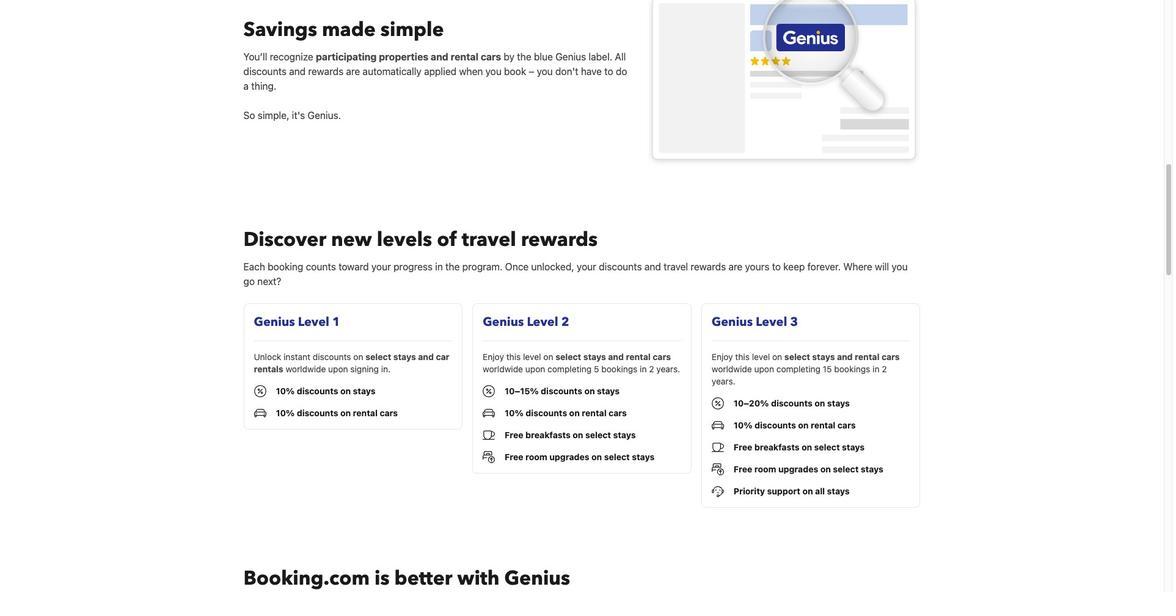 Task type: describe. For each thing, give the bounding box(es) containing it.
you inside each booking counts toward your progress in the program. once unlocked, your discounts and travel rewards are yours to keep forever. where will you go next?
[[892, 262, 908, 273]]

select inside the "enjoy this level on select stays and rental cars worldwide upon completing 5 bookings in 2 years."
[[556, 352, 581, 363]]

0 horizontal spatial you
[[485, 66, 502, 77]]

2 for genius level 2
[[649, 364, 654, 375]]

upon for genius level 3
[[754, 364, 774, 375]]

simple,
[[258, 110, 289, 121]]

rewards inside each booking counts toward your progress in the program. once unlocked, your discounts and travel rewards are yours to keep forever. where will you go next?
[[691, 262, 726, 273]]

the inside by the blue genius label. all discounts and rewards are automatically applied when you book – you don't have to do a thing.
[[517, 51, 531, 62]]

book
[[504, 66, 526, 77]]

worldwide upon signing in.
[[283, 364, 391, 375]]

10–20%
[[734, 399, 769, 409]]

each booking counts toward your progress in the program. once unlocked, your discounts and travel rewards are yours to keep forever. where will you go next?
[[243, 262, 908, 287]]

5
[[594, 364, 599, 375]]

stays inside select stays and car rentals
[[393, 352, 416, 363]]

are inside by the blue genius label. all discounts and rewards are automatically applied when you book – you don't have to do a thing.
[[346, 66, 360, 77]]

2 your from the left
[[577, 262, 596, 273]]

10% discounts on rental cars for genius level 1
[[276, 408, 398, 419]]

genius inside by the blue genius label. all discounts and rewards are automatically applied when you book – you don't have to do a thing.
[[555, 51, 586, 62]]

savings made simple
[[243, 16, 444, 43]]

in.
[[381, 364, 391, 375]]

room for 3
[[754, 465, 776, 475]]

and inside select stays and car rentals
[[418, 352, 434, 363]]

discounts inside each booking counts toward your progress in the program. once unlocked, your discounts and travel rewards are yours to keep forever. where will you go next?
[[599, 262, 642, 273]]

where
[[843, 262, 872, 273]]

forever.
[[807, 262, 841, 273]]

breakfasts for 3
[[754, 443, 800, 453]]

10% for genius level 1
[[276, 408, 295, 419]]

years. for genius level 2
[[656, 364, 680, 375]]

rental inside the "enjoy this level on select stays and rental cars worldwide upon completing 5 bookings in 2 years."
[[626, 352, 651, 363]]

by the blue genius label. all discounts and rewards are automatically applied when you book – you don't have to do a thing.
[[243, 51, 627, 92]]

go
[[243, 276, 255, 287]]

15
[[823, 364, 832, 375]]

are inside each booking counts toward your progress in the program. once unlocked, your discounts and travel rewards are yours to keep forever. where will you go next?
[[729, 262, 743, 273]]

10% discounts on rental cars for genius level 2
[[505, 408, 627, 419]]

so simple, it's genius.
[[243, 110, 341, 121]]

booking
[[268, 262, 303, 273]]

upon for genius level 2
[[525, 364, 545, 375]]

years. for genius level 3
[[712, 377, 735, 387]]

simple
[[381, 16, 444, 43]]

a
[[243, 81, 249, 92]]

travel inside each booking counts toward your progress in the program. once unlocked, your discounts and travel rewards are yours to keep forever. where will you go next?
[[664, 262, 688, 273]]

genius.
[[308, 110, 341, 121]]

3
[[790, 314, 798, 331]]

in inside each booking counts toward your progress in the program. once unlocked, your discounts and travel rewards are yours to keep forever. where will you go next?
[[435, 262, 443, 273]]

don't
[[555, 66, 578, 77]]

completing for genius level 2
[[548, 364, 592, 375]]

level for 3
[[756, 314, 787, 331]]

do
[[616, 66, 627, 77]]

car
[[436, 352, 449, 363]]

of
[[437, 227, 457, 254]]

savings made simple image
[[647, 0, 920, 166]]

free breakfasts on select stays for genius level 3
[[734, 443, 865, 453]]

rental inside enjoy this level on select stays and rental cars worldwide upon completing 15 bookings in 2 years.
[[855, 352, 880, 363]]

10–15% discounts on stays
[[505, 386, 620, 397]]

when
[[459, 66, 483, 77]]

counts
[[306, 262, 336, 273]]

1
[[332, 314, 340, 331]]

rewards inside by the blue genius label. all discounts and rewards are automatically applied when you book – you don't have to do a thing.
[[308, 66, 344, 77]]

genius for genius level 2
[[483, 314, 524, 331]]

enjoy this level on select stays and rental cars worldwide upon completing 5 bookings in 2 years.
[[483, 352, 680, 375]]

toward
[[339, 262, 369, 273]]

0 horizontal spatial travel
[[462, 227, 516, 254]]

all
[[615, 51, 626, 62]]

discover new levels of travel rewards
[[243, 227, 598, 254]]

2 for genius level 3
[[882, 364, 887, 375]]

each
[[243, 262, 265, 273]]

and inside the "enjoy this level on select stays and rental cars worldwide upon completing 5 bookings in 2 years."
[[608, 352, 624, 363]]

blue
[[534, 51, 553, 62]]

priority support on all stays
[[734, 487, 850, 497]]

level for 2
[[527, 314, 558, 331]]

to inside by the blue genius label. all discounts and rewards are automatically applied when you book – you don't have to do a thing.
[[604, 66, 613, 77]]

unlocked,
[[531, 262, 574, 273]]

discover
[[243, 227, 326, 254]]

to inside each booking counts toward your progress in the program. once unlocked, your discounts and travel rewards are yours to keep forever. where will you go next?
[[772, 262, 781, 273]]

so
[[243, 110, 255, 121]]

keep
[[783, 262, 805, 273]]

you'll
[[243, 51, 267, 62]]

will
[[875, 262, 889, 273]]

genius level 1
[[254, 314, 340, 331]]

completing for genius level 3
[[776, 364, 821, 375]]

1 upon from the left
[[328, 364, 348, 375]]

stays inside the "enjoy this level on select stays and rental cars worldwide upon completing 5 bookings in 2 years."
[[583, 352, 606, 363]]



Task type: vqa. For each thing, say whether or not it's contained in the screenshot.
"28 January 2024" checkbox
no



Task type: locate. For each thing, give the bounding box(es) containing it.
levels
[[377, 227, 432, 254]]

2 vertical spatial rewards
[[691, 262, 726, 273]]

0 vertical spatial the
[[517, 51, 531, 62]]

unlock
[[254, 352, 281, 363]]

rental
[[451, 51, 478, 62], [626, 352, 651, 363], [855, 352, 880, 363], [353, 408, 378, 419], [582, 408, 607, 419], [811, 421, 835, 431]]

this for genius level 3
[[735, 352, 750, 363]]

the down of at the top of the page
[[445, 262, 460, 273]]

it's
[[292, 110, 305, 121]]

years.
[[656, 364, 680, 375], [712, 377, 735, 387]]

you right will
[[892, 262, 908, 273]]

1 horizontal spatial travel
[[664, 262, 688, 273]]

cars
[[481, 51, 501, 62], [653, 352, 671, 363], [882, 352, 900, 363], [380, 408, 398, 419], [609, 408, 627, 419], [838, 421, 856, 431]]

3 worldwide from the left
[[712, 364, 752, 375]]

0 horizontal spatial bookings
[[601, 364, 637, 375]]

to
[[604, 66, 613, 77], [772, 262, 781, 273]]

1 horizontal spatial in
[[640, 364, 647, 375]]

rewards left yours
[[691, 262, 726, 273]]

0 vertical spatial breakfasts
[[526, 430, 571, 441]]

your
[[371, 262, 391, 273], [577, 262, 596, 273]]

1 horizontal spatial breakfasts
[[754, 443, 800, 453]]

1 completing from the left
[[548, 364, 592, 375]]

progress
[[394, 262, 433, 273]]

level
[[298, 314, 329, 331], [527, 314, 558, 331], [756, 314, 787, 331]]

0 vertical spatial travel
[[462, 227, 516, 254]]

10% discounts on rental cars down 10–15% discounts on stays in the bottom of the page
[[505, 408, 627, 419]]

1 vertical spatial the
[[445, 262, 460, 273]]

10% discounts on rental cars down 10–20% discounts on stays
[[734, 421, 856, 431]]

level
[[523, 352, 541, 363], [752, 352, 770, 363]]

10% for genius level 2
[[505, 408, 524, 419]]

savings
[[243, 16, 317, 43]]

1 horizontal spatial your
[[577, 262, 596, 273]]

made
[[322, 16, 376, 43]]

1 horizontal spatial 10% discounts on rental cars
[[505, 408, 627, 419]]

2 bookings from the left
[[834, 364, 870, 375]]

upgrades for 3
[[778, 465, 818, 475]]

in right progress
[[435, 262, 443, 273]]

genius level 3
[[712, 314, 798, 331]]

10% discounts on rental cars for genius level 3
[[734, 421, 856, 431]]

genius for genius level 3
[[712, 314, 753, 331]]

0 horizontal spatial level
[[298, 314, 329, 331]]

recognize
[[270, 51, 313, 62]]

enjoy for genius level 3
[[712, 352, 733, 363]]

1 horizontal spatial free breakfasts on select stays
[[734, 443, 865, 453]]

free room upgrades on select stays
[[505, 452, 655, 463], [734, 465, 883, 475]]

1 horizontal spatial bookings
[[834, 364, 870, 375]]

0 vertical spatial rewards
[[308, 66, 344, 77]]

upon
[[328, 364, 348, 375], [525, 364, 545, 375], [754, 364, 774, 375]]

in inside the "enjoy this level on select stays and rental cars worldwide upon completing 5 bookings in 2 years."
[[640, 364, 647, 375]]

0 horizontal spatial your
[[371, 262, 391, 273]]

label.
[[589, 51, 612, 62]]

upon inside enjoy this level on select stays and rental cars worldwide upon completing 15 bookings in 2 years.
[[754, 364, 774, 375]]

breakfasts up support on the right of page
[[754, 443, 800, 453]]

0 horizontal spatial rewards
[[308, 66, 344, 77]]

10% down rentals
[[276, 386, 295, 397]]

breakfasts for 2
[[526, 430, 571, 441]]

1 horizontal spatial this
[[735, 352, 750, 363]]

worldwide for genius level 3
[[712, 364, 752, 375]]

1 vertical spatial rewards
[[521, 227, 598, 254]]

by
[[504, 51, 514, 62]]

select stays and car rentals
[[254, 352, 449, 375]]

cars inside enjoy this level on select stays and rental cars worldwide upon completing 15 bookings in 2 years.
[[882, 352, 900, 363]]

once
[[505, 262, 529, 273]]

rewards
[[308, 66, 344, 77], [521, 227, 598, 254], [691, 262, 726, 273]]

2 horizontal spatial upon
[[754, 364, 774, 375]]

0 horizontal spatial are
[[346, 66, 360, 77]]

1 your from the left
[[371, 262, 391, 273]]

select inside select stays and car rentals
[[366, 352, 391, 363]]

stays inside enjoy this level on select stays and rental cars worldwide upon completing 15 bookings in 2 years.
[[812, 352, 835, 363]]

room
[[526, 452, 547, 463], [754, 465, 776, 475]]

to left keep
[[772, 262, 781, 273]]

years. inside enjoy this level on select stays and rental cars worldwide upon completing 15 bookings in 2 years.
[[712, 377, 735, 387]]

the right by at the left top of page
[[517, 51, 531, 62]]

years. inside the "enjoy this level on select stays and rental cars worldwide upon completing 5 bookings in 2 years."
[[656, 364, 680, 375]]

you left book
[[485, 66, 502, 77]]

10–20% discounts on stays
[[734, 399, 850, 409]]

in
[[435, 262, 443, 273], [640, 364, 647, 375], [873, 364, 880, 375]]

in right 15
[[873, 364, 880, 375]]

10% down 10% discounts on stays
[[276, 408, 295, 419]]

completing inside enjoy this level on select stays and rental cars worldwide upon completing 15 bookings in 2 years.
[[776, 364, 821, 375]]

the
[[517, 51, 531, 62], [445, 262, 460, 273]]

1 horizontal spatial rewards
[[521, 227, 598, 254]]

level down genius level 3
[[752, 352, 770, 363]]

1 vertical spatial room
[[754, 465, 776, 475]]

genius down once
[[483, 314, 524, 331]]

1 horizontal spatial level
[[752, 352, 770, 363]]

travel
[[462, 227, 516, 254], [664, 262, 688, 273]]

new
[[331, 227, 372, 254]]

1 horizontal spatial years.
[[712, 377, 735, 387]]

completing
[[548, 364, 592, 375], [776, 364, 821, 375]]

on
[[353, 352, 363, 363], [543, 352, 553, 363], [772, 352, 782, 363], [340, 386, 351, 397], [584, 386, 595, 397], [815, 399, 825, 409], [340, 408, 351, 419], [569, 408, 580, 419], [798, 421, 809, 431], [573, 430, 583, 441], [802, 443, 812, 453], [591, 452, 602, 463], [820, 465, 831, 475], [803, 487, 813, 497]]

1 horizontal spatial free room upgrades on select stays
[[734, 465, 883, 475]]

genius
[[555, 51, 586, 62], [254, 314, 295, 331], [483, 314, 524, 331], [712, 314, 753, 331]]

10% discounts on rental cars
[[276, 408, 398, 419], [505, 408, 627, 419], [734, 421, 856, 431]]

2 up the "enjoy this level on select stays and rental cars worldwide upon completing 5 bookings in 2 years."
[[561, 314, 569, 331]]

0 horizontal spatial the
[[445, 262, 460, 273]]

and inside each booking counts toward your progress in the program. once unlocked, your discounts and travel rewards are yours to keep forever. where will you go next?
[[644, 262, 661, 273]]

1 this from the left
[[506, 352, 521, 363]]

select inside enjoy this level on select stays and rental cars worldwide upon completing 15 bookings in 2 years.
[[784, 352, 810, 363]]

1 bookings from the left
[[601, 364, 637, 375]]

0 horizontal spatial level
[[523, 352, 541, 363]]

support
[[767, 487, 800, 497]]

2 level from the left
[[527, 314, 558, 331]]

your right toward
[[371, 262, 391, 273]]

0 vertical spatial room
[[526, 452, 547, 463]]

1 horizontal spatial the
[[517, 51, 531, 62]]

3 level from the left
[[756, 314, 787, 331]]

bookings right 15
[[834, 364, 870, 375]]

1 vertical spatial are
[[729, 262, 743, 273]]

free breakfasts on select stays
[[505, 430, 636, 441], [734, 443, 865, 453]]

free room upgrades on select stays for 2
[[505, 452, 655, 463]]

discounts
[[243, 66, 287, 77], [599, 262, 642, 273], [313, 352, 351, 363], [297, 386, 338, 397], [541, 386, 582, 397], [771, 399, 812, 409], [297, 408, 338, 419], [526, 408, 567, 419], [755, 421, 796, 431]]

0 horizontal spatial years.
[[656, 364, 680, 375]]

genius down yours
[[712, 314, 753, 331]]

0 horizontal spatial room
[[526, 452, 547, 463]]

2 right 5 at the right bottom of the page
[[649, 364, 654, 375]]

1 horizontal spatial level
[[527, 314, 558, 331]]

enjoy inside the "enjoy this level on select stays and rental cars worldwide upon completing 5 bookings in 2 years."
[[483, 352, 504, 363]]

upon up 10–15%
[[525, 364, 545, 375]]

1 vertical spatial free breakfasts on select stays
[[734, 443, 865, 453]]

the inside each booking counts toward your progress in the program. once unlocked, your discounts and travel rewards are yours to keep forever. where will you go next?
[[445, 262, 460, 273]]

discounts inside by the blue genius label. all discounts and rewards are automatically applied when you book – you don't have to do a thing.
[[243, 66, 287, 77]]

1 vertical spatial travel
[[664, 262, 688, 273]]

this for genius level 2
[[506, 352, 521, 363]]

2 horizontal spatial in
[[873, 364, 880, 375]]

room for 2
[[526, 452, 547, 463]]

2 inside the "enjoy this level on select stays and rental cars worldwide upon completing 5 bookings in 2 years."
[[649, 364, 654, 375]]

2 right 15
[[882, 364, 887, 375]]

thing.
[[251, 81, 276, 92]]

completing left 15
[[776, 364, 821, 375]]

2 this from the left
[[735, 352, 750, 363]]

worldwide for genius level 2
[[483, 364, 523, 375]]

level for 3
[[752, 352, 770, 363]]

1 horizontal spatial 2
[[649, 364, 654, 375]]

genius up unlock
[[254, 314, 295, 331]]

2 horizontal spatial rewards
[[691, 262, 726, 273]]

free breakfasts on select stays for genius level 2
[[505, 430, 636, 441]]

worldwide up 10–15%
[[483, 364, 523, 375]]

0 vertical spatial are
[[346, 66, 360, 77]]

free breakfasts on select stays down 10–15% discounts on stays in the bottom of the page
[[505, 430, 636, 441]]

3 upon from the left
[[754, 364, 774, 375]]

are left yours
[[729, 262, 743, 273]]

in inside enjoy this level on select stays and rental cars worldwide upon completing 15 bookings in 2 years.
[[873, 364, 880, 375]]

0 horizontal spatial completing
[[548, 364, 592, 375]]

worldwide down the unlock instant discounts on
[[286, 364, 326, 375]]

enjoy for genius level 2
[[483, 352, 504, 363]]

breakfasts down 10–15% discounts on stays in the bottom of the page
[[526, 430, 571, 441]]

this inside enjoy this level on select stays and rental cars worldwide upon completing 15 bookings in 2 years.
[[735, 352, 750, 363]]

program.
[[462, 262, 503, 273]]

2 worldwide from the left
[[483, 364, 523, 375]]

0 horizontal spatial upgrades
[[549, 452, 589, 463]]

and
[[431, 51, 448, 62], [289, 66, 306, 77], [644, 262, 661, 273], [418, 352, 434, 363], [608, 352, 624, 363], [837, 352, 853, 363]]

in right 5 at the right bottom of the page
[[640, 364, 647, 375]]

yours
[[745, 262, 769, 273]]

you
[[485, 66, 502, 77], [537, 66, 553, 77], [892, 262, 908, 273]]

enjoy
[[483, 352, 504, 363], [712, 352, 733, 363]]

2 horizontal spatial 2
[[882, 364, 887, 375]]

cars inside the "enjoy this level on select stays and rental cars worldwide upon completing 5 bookings in 2 years."
[[653, 352, 671, 363]]

1 horizontal spatial completing
[[776, 364, 821, 375]]

are down participating
[[346, 66, 360, 77]]

1 vertical spatial breakfasts
[[754, 443, 800, 453]]

worldwide inside enjoy this level on select stays and rental cars worldwide upon completing 15 bookings in 2 years.
[[712, 364, 752, 375]]

instant
[[284, 352, 310, 363]]

completing inside the "enjoy this level on select stays and rental cars worldwide upon completing 5 bookings in 2 years."
[[548, 364, 592, 375]]

participating
[[316, 51, 377, 62]]

2 level from the left
[[752, 352, 770, 363]]

2
[[561, 314, 569, 331], [649, 364, 654, 375], [882, 364, 887, 375]]

bookings right 5 at the right bottom of the page
[[601, 364, 637, 375]]

applied
[[424, 66, 457, 77]]

upgrades
[[549, 452, 589, 463], [778, 465, 818, 475]]

1 vertical spatial to
[[772, 262, 781, 273]]

rentals
[[254, 364, 283, 375]]

1 horizontal spatial to
[[772, 262, 781, 273]]

2 horizontal spatial level
[[756, 314, 787, 331]]

2 upon from the left
[[525, 364, 545, 375]]

level left 3
[[756, 314, 787, 331]]

1 horizontal spatial you
[[537, 66, 553, 77]]

1 horizontal spatial upgrades
[[778, 465, 818, 475]]

completing up 10–15% discounts on stays in the bottom of the page
[[548, 364, 592, 375]]

10% down '10–20%' at bottom right
[[734, 421, 752, 431]]

to left the do
[[604, 66, 613, 77]]

10%
[[276, 386, 295, 397], [276, 408, 295, 419], [505, 408, 524, 419], [734, 421, 752, 431]]

0 horizontal spatial in
[[435, 262, 443, 273]]

0 horizontal spatial this
[[506, 352, 521, 363]]

in for genius level 2
[[640, 364, 647, 375]]

you'll recognize participating properties and rental cars
[[243, 51, 501, 62]]

0 horizontal spatial 10% discounts on rental cars
[[276, 408, 398, 419]]

select
[[366, 352, 391, 363], [556, 352, 581, 363], [784, 352, 810, 363], [585, 430, 611, 441], [814, 443, 840, 453], [604, 452, 630, 463], [833, 465, 859, 475]]

enjoy down genius level 3
[[712, 352, 733, 363]]

unlock instant discounts on
[[254, 352, 366, 363]]

signing
[[350, 364, 379, 375]]

level inside the "enjoy this level on select stays and rental cars worldwide upon completing 5 bookings in 2 years."
[[523, 352, 541, 363]]

priority
[[734, 487, 765, 497]]

level for 1
[[298, 314, 329, 331]]

next?
[[257, 276, 281, 287]]

2 inside enjoy this level on select stays and rental cars worldwide upon completing 15 bookings in 2 years.
[[882, 364, 887, 375]]

you right the "–"
[[537, 66, 553, 77]]

this
[[506, 352, 521, 363], [735, 352, 750, 363]]

and inside by the blue genius label. all discounts and rewards are automatically applied when you book – you don't have to do a thing.
[[289, 66, 306, 77]]

1 worldwide from the left
[[286, 364, 326, 375]]

0 vertical spatial free room upgrades on select stays
[[505, 452, 655, 463]]

0 horizontal spatial worldwide
[[286, 364, 326, 375]]

bookings inside the "enjoy this level on select stays and rental cars worldwide upon completing 5 bookings in 2 years."
[[601, 364, 637, 375]]

0 horizontal spatial enjoy
[[483, 352, 504, 363]]

1 horizontal spatial upon
[[525, 364, 545, 375]]

free room upgrades on select stays for 3
[[734, 465, 883, 475]]

bookings inside enjoy this level on select stays and rental cars worldwide upon completing 15 bookings in 2 years.
[[834, 364, 870, 375]]

1 horizontal spatial worldwide
[[483, 364, 523, 375]]

enjoy this level on select stays and rental cars worldwide upon completing 15 bookings in 2 years.
[[712, 352, 900, 387]]

2 horizontal spatial 10% discounts on rental cars
[[734, 421, 856, 431]]

0 vertical spatial upgrades
[[549, 452, 589, 463]]

2 horizontal spatial you
[[892, 262, 908, 273]]

bookings for genius level 2
[[601, 364, 637, 375]]

your right unlocked, on the left of the page
[[577, 262, 596, 273]]

worldwide up '10–20%' at bottom right
[[712, 364, 752, 375]]

10% for genius level 3
[[734, 421, 752, 431]]

enjoy inside enjoy this level on select stays and rental cars worldwide upon completing 15 bookings in 2 years.
[[712, 352, 733, 363]]

level inside enjoy this level on select stays and rental cars worldwide upon completing 15 bookings in 2 years.
[[752, 352, 770, 363]]

0 horizontal spatial free breakfasts on select stays
[[505, 430, 636, 441]]

0 horizontal spatial to
[[604, 66, 613, 77]]

1 horizontal spatial enjoy
[[712, 352, 733, 363]]

10–15%
[[505, 386, 539, 397]]

this down genius level 3
[[735, 352, 750, 363]]

0 horizontal spatial 2
[[561, 314, 569, 331]]

all
[[815, 487, 825, 497]]

have
[[581, 66, 602, 77]]

upon inside the "enjoy this level on select stays and rental cars worldwide upon completing 5 bookings in 2 years."
[[525, 364, 545, 375]]

rewards down participating
[[308, 66, 344, 77]]

2 completing from the left
[[776, 364, 821, 375]]

this inside the "enjoy this level on select stays and rental cars worldwide upon completing 5 bookings in 2 years."
[[506, 352, 521, 363]]

free breakfasts on select stays down 10–20% discounts on stays
[[734, 443, 865, 453]]

1 horizontal spatial are
[[729, 262, 743, 273]]

level left 1
[[298, 314, 329, 331]]

properties
[[379, 51, 428, 62]]

10% discounts on rental cars down 10% discounts on stays
[[276, 408, 398, 419]]

genius for genius level 1
[[254, 314, 295, 331]]

automatically
[[363, 66, 421, 77]]

stays
[[393, 352, 416, 363], [583, 352, 606, 363], [812, 352, 835, 363], [353, 386, 376, 397], [597, 386, 620, 397], [827, 399, 850, 409], [613, 430, 636, 441], [842, 443, 865, 453], [632, 452, 655, 463], [861, 465, 883, 475], [827, 487, 850, 497]]

upgrades for 2
[[549, 452, 589, 463]]

bookings
[[601, 364, 637, 375], [834, 364, 870, 375]]

this up 10–15%
[[506, 352, 521, 363]]

enjoy down "genius level 2"
[[483, 352, 504, 363]]

level for 2
[[523, 352, 541, 363]]

are
[[346, 66, 360, 77], [729, 262, 743, 273]]

1 level from the left
[[298, 314, 329, 331]]

genius level 2
[[483, 314, 569, 331]]

level down unlocked, on the left of the page
[[527, 314, 558, 331]]

1 vertical spatial upgrades
[[778, 465, 818, 475]]

1 level from the left
[[523, 352, 541, 363]]

in for genius level 3
[[873, 364, 880, 375]]

bookings for genius level 3
[[834, 364, 870, 375]]

rewards up unlocked, on the left of the page
[[521, 227, 598, 254]]

2 enjoy from the left
[[712, 352, 733, 363]]

worldwide
[[286, 364, 326, 375], [483, 364, 523, 375], [712, 364, 752, 375]]

2 horizontal spatial worldwide
[[712, 364, 752, 375]]

10% down 10–15%
[[505, 408, 524, 419]]

–
[[529, 66, 534, 77]]

1 enjoy from the left
[[483, 352, 504, 363]]

genius up "don't"
[[555, 51, 586, 62]]

upon up 10% discounts on stays
[[328, 364, 348, 375]]

1 vertical spatial years.
[[712, 377, 735, 387]]

0 vertical spatial free breakfasts on select stays
[[505, 430, 636, 441]]

worldwide inside the "enjoy this level on select stays and rental cars worldwide upon completing 5 bookings in 2 years."
[[483, 364, 523, 375]]

0 vertical spatial to
[[604, 66, 613, 77]]

0 horizontal spatial breakfasts
[[526, 430, 571, 441]]

on inside enjoy this level on select stays and rental cars worldwide upon completing 15 bookings in 2 years.
[[772, 352, 782, 363]]

level down "genius level 2"
[[523, 352, 541, 363]]

upon up '10–20%' at bottom right
[[754, 364, 774, 375]]

on inside the "enjoy this level on select stays and rental cars worldwide upon completing 5 bookings in 2 years."
[[543, 352, 553, 363]]

10% discounts on stays
[[276, 386, 376, 397]]

free
[[505, 430, 523, 441], [734, 443, 752, 453], [505, 452, 523, 463], [734, 465, 752, 475]]

0 vertical spatial years.
[[656, 364, 680, 375]]

1 horizontal spatial room
[[754, 465, 776, 475]]

0 horizontal spatial upon
[[328, 364, 348, 375]]

1 vertical spatial free room upgrades on select stays
[[734, 465, 883, 475]]

0 horizontal spatial free room upgrades on select stays
[[505, 452, 655, 463]]

breakfasts
[[526, 430, 571, 441], [754, 443, 800, 453]]

and inside enjoy this level on select stays and rental cars worldwide upon completing 15 bookings in 2 years.
[[837, 352, 853, 363]]



